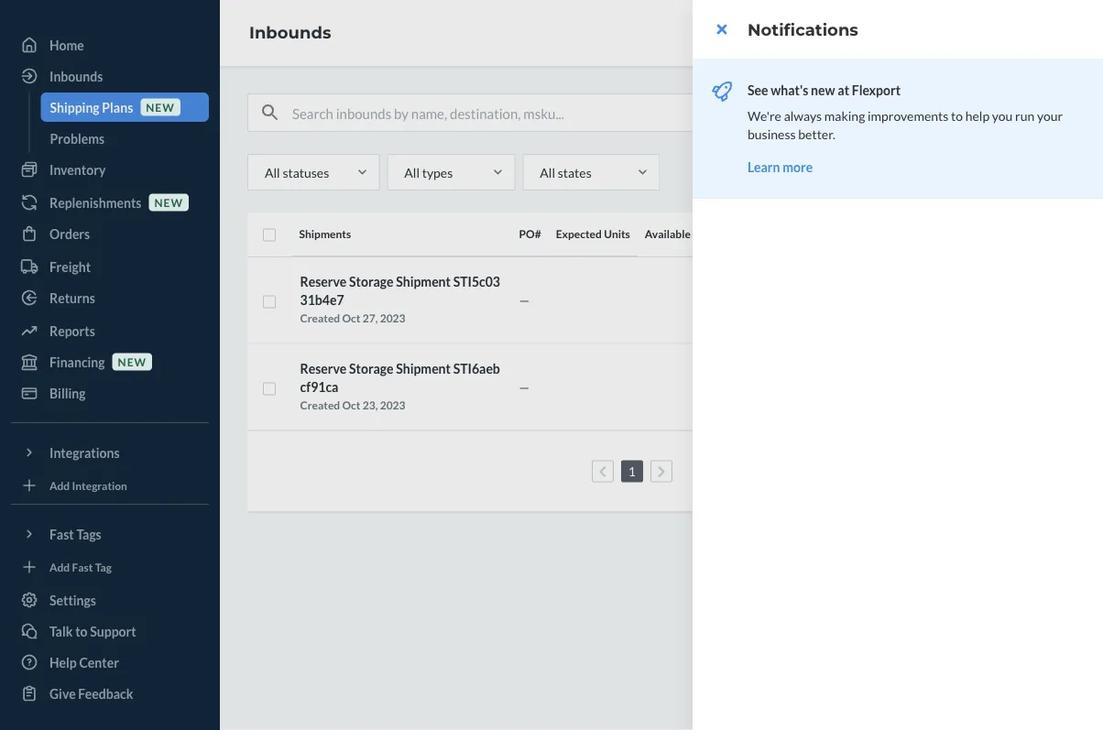 Task type: vqa. For each thing, say whether or not it's contained in the screenshot.
Like
no



Task type: describe. For each thing, give the bounding box(es) containing it.
we're
[[748, 108, 782, 123]]

we're always making improvements to help you run your business better.
[[748, 108, 1064, 142]]

at
[[838, 82, 850, 98]]

you
[[993, 108, 1013, 123]]

learn more link
[[748, 159, 813, 175]]

improvements
[[868, 108, 949, 123]]

see
[[748, 82, 769, 98]]

to
[[952, 108, 963, 123]]

learn
[[748, 159, 781, 175]]

always
[[784, 108, 822, 123]]

learn more
[[748, 159, 813, 175]]



Task type: locate. For each thing, give the bounding box(es) containing it.
close image
[[717, 22, 727, 37]]

see what's new at flexport
[[748, 82, 901, 98]]

notifications
[[748, 19, 859, 39]]

making
[[825, 108, 866, 123]]

run
[[1016, 108, 1035, 123]]

help
[[966, 108, 990, 123]]

what's
[[771, 82, 809, 98]]

new
[[811, 82, 836, 98]]

better.
[[799, 126, 836, 142]]

flexport
[[852, 82, 901, 98]]

more
[[783, 159, 813, 175]]

your
[[1038, 108, 1064, 123]]

business
[[748, 126, 796, 142]]



